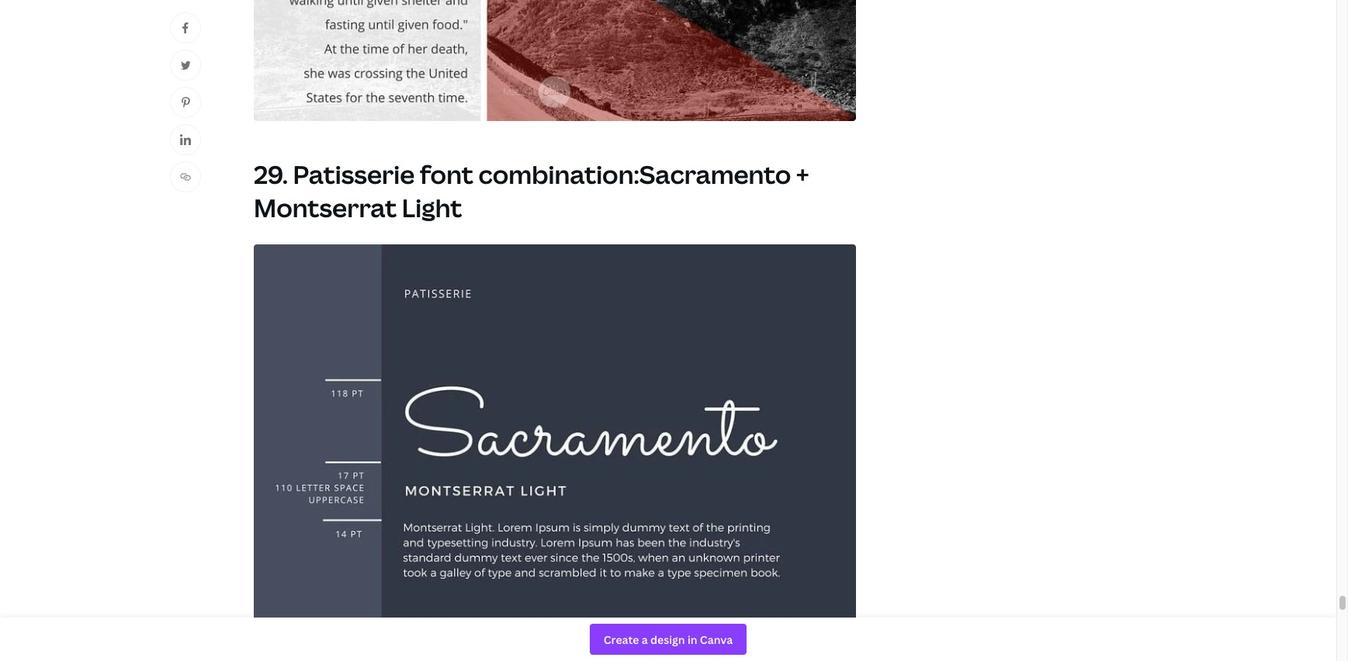 Task type: describe. For each thing, give the bounding box(es) containing it.
patisserie
[[293, 158, 415, 191]]

29. patisserie font combination:sacramento + montserrat light
[[254, 158, 810, 225]]



Task type: locate. For each thing, give the bounding box(es) containing it.
29.
[[254, 158, 288, 191]]

combination:sacramento
[[479, 158, 791, 191]]

font
[[420, 158, 473, 191]]

montserrat
[[254, 191, 397, 225]]

light
[[402, 191, 462, 225]]

+
[[796, 158, 810, 191]]



Task type: vqa. For each thing, say whether or not it's contained in the screenshot.
light
yes



